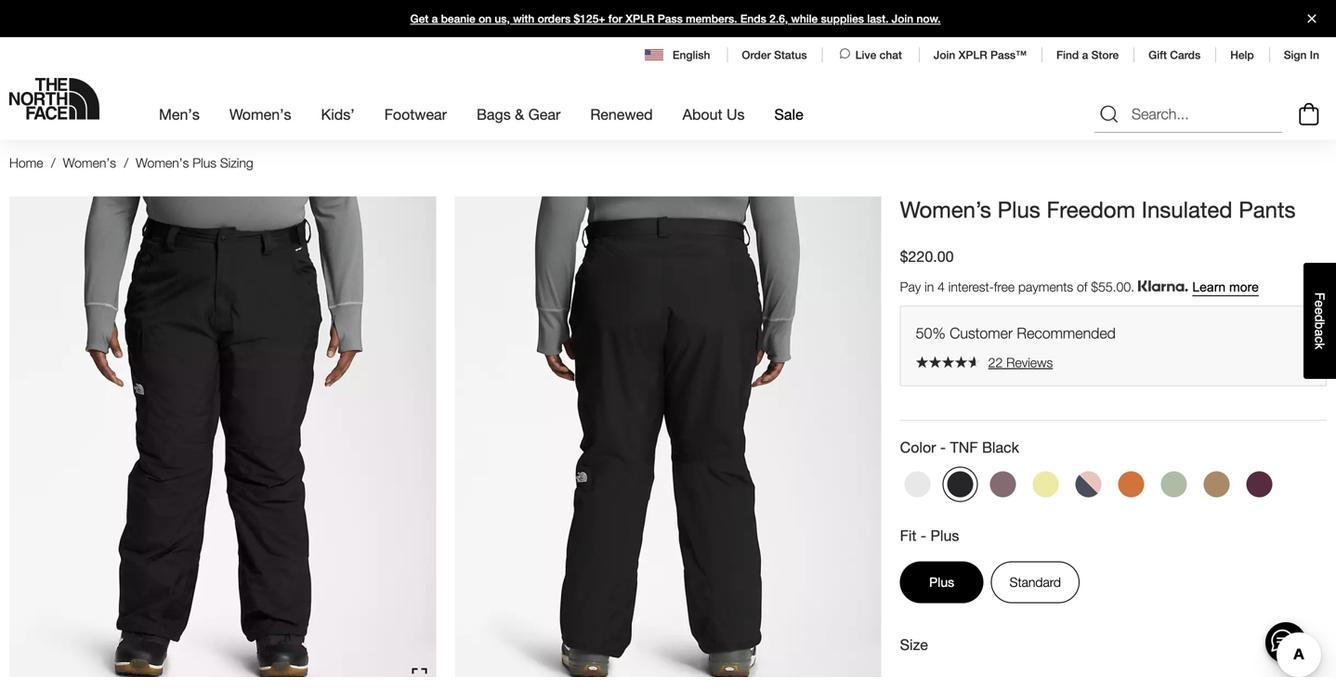 Task type: describe. For each thing, give the bounding box(es) containing it.
women's
[[900, 196, 991, 223]]

sign in
[[1284, 48, 1319, 61]]

Boysenberry radio
[[1242, 467, 1277, 502]]

sale
[[775, 105, 803, 123]]

payments
[[1018, 279, 1073, 295]]

gift cards link
[[1149, 48, 1201, 61]]

pants
[[1239, 196, 1296, 223]]

ends
[[740, 12, 766, 25]]

live chat
[[855, 48, 902, 61]]

1 vertical spatial xplr
[[958, 48, 987, 61]]

search all image
[[1098, 103, 1121, 126]]

about us
[[683, 105, 745, 123]]

english link
[[645, 46, 712, 63]]

free
[[994, 279, 1015, 295]]

orders
[[538, 12, 571, 25]]

recommended
[[1017, 324, 1116, 342]]

&
[[515, 105, 524, 123]]

us,
[[495, 12, 510, 25]]

about
[[683, 105, 722, 123]]

footwear link
[[384, 89, 447, 140]]

standard button
[[991, 562, 1080, 603]]

$220.00
[[900, 248, 954, 265]]

renewed
[[590, 105, 653, 123]]

sign
[[1284, 48, 1307, 61]]

Gardenia White radio
[[900, 467, 935, 502]]

0 horizontal spatial women's
[[63, 155, 116, 171]]

kids' link
[[321, 89, 355, 140]]

TNF Black radio
[[943, 467, 978, 502]]

pass™
[[991, 48, 1027, 61]]

help link
[[1230, 48, 1254, 61]]

chat
[[880, 48, 902, 61]]

Search search field
[[1095, 96, 1282, 133]]

bags & gear
[[477, 105, 561, 123]]

women's plus freedom insulated pants
[[900, 196, 1296, 223]]

in
[[925, 279, 934, 295]]

pass
[[658, 12, 683, 25]]

c
[[1312, 337, 1327, 343]]

with
[[513, 12, 535, 25]]

find a store
[[1056, 48, 1119, 61]]

1 horizontal spatial join
[[934, 48, 955, 61]]

plus left 'sizing'
[[193, 155, 216, 171]]

english
[[673, 48, 710, 61]]

renewed link
[[590, 89, 653, 140]]

learn more button
[[1192, 280, 1259, 295]]

now.
[[917, 12, 941, 25]]

order
[[742, 48, 771, 61]]

learn more
[[1192, 280, 1259, 295]]

misty sage image
[[1161, 472, 1187, 498]]

f e e d b a c k
[[1312, 293, 1327, 350]]

on
[[479, 12, 492, 25]]

supplies
[[821, 12, 864, 25]]

for
[[608, 12, 622, 25]]

pink moss faded dye camo print image
[[1076, 472, 1102, 498]]

Mandarin radio
[[1114, 467, 1149, 502]]

0 horizontal spatial women's link
[[63, 155, 116, 171]]

gift cards
[[1149, 48, 1201, 61]]

color option group
[[900, 467, 1327, 510]]

learn
[[1192, 280, 1226, 295]]

2 / from the left
[[124, 155, 128, 171]]

interest-
[[948, 279, 994, 295]]

tnf
[[950, 438, 978, 456]]

customer
[[950, 324, 1013, 342]]

4
[[938, 279, 945, 295]]

tnf black image
[[947, 472, 973, 498]]

$55.00.
[[1091, 279, 1135, 295]]

men's link
[[159, 89, 200, 140]]

22 reviews link
[[916, 355, 1311, 371]]

the north face home page image
[[9, 78, 99, 120]]

find
[[1056, 48, 1079, 61]]

d
[[1312, 315, 1327, 322]]

- for color
[[940, 438, 946, 456]]

Almond Butter radio
[[1199, 467, 1235, 502]]

b
[[1312, 322, 1327, 329]]

home
[[9, 155, 43, 171]]

bags & gear link
[[477, 89, 561, 140]]

home link
[[9, 155, 43, 171]]

almond butter image
[[1204, 472, 1230, 498]]

order status
[[742, 48, 807, 61]]

boysenberry image
[[1247, 472, 1273, 498]]

live chat button
[[837, 46, 904, 63]]

help
[[1230, 48, 1254, 61]]

about us link
[[683, 89, 745, 140]]

bags
[[477, 105, 511, 123]]



Task type: locate. For each thing, give the bounding box(es) containing it.
0 horizontal spatial /
[[51, 155, 55, 171]]

find a store link
[[1056, 48, 1119, 61]]

0 horizontal spatial a
[[432, 12, 438, 25]]

store
[[1091, 48, 1119, 61]]

0 vertical spatial xplr
[[626, 12, 654, 25]]

order status link
[[742, 48, 807, 61]]

black
[[982, 438, 1019, 456]]

women's down the men's link
[[136, 155, 189, 171]]

gear
[[528, 105, 561, 123]]

plus down fit - plus
[[929, 575, 954, 590]]

get
[[410, 12, 429, 25]]

1 horizontal spatial -
[[940, 438, 946, 456]]

e up d
[[1312, 300, 1327, 308]]

open full screen image
[[412, 669, 427, 677]]

xplr inside the get a beanie on us, with orders $125+ for xplr pass members. ends 2.6, while supplies last. join now. link
[[626, 12, 654, 25]]

/
[[51, 155, 55, 171], [124, 155, 128, 171]]

/ left women's plus sizing link
[[124, 155, 128, 171]]

us
[[727, 105, 745, 123]]

plus left freedom
[[998, 196, 1040, 223]]

standard
[[1010, 575, 1061, 590]]

pay
[[900, 279, 921, 295]]

join right last.
[[892, 12, 914, 25]]

while
[[791, 12, 818, 25]]

a inside button
[[1312, 329, 1327, 337]]

$125+
[[574, 12, 605, 25]]

sizing
[[220, 155, 253, 171]]

1 e from the top
[[1312, 300, 1327, 308]]

a for get
[[432, 12, 438, 25]]

plus inside button
[[929, 575, 954, 590]]

1 horizontal spatial women's
[[136, 155, 189, 171]]

xplr left pass™
[[958, 48, 987, 61]]

more
[[1229, 280, 1259, 295]]

1 / from the left
[[51, 155, 55, 171]]

members.
[[686, 12, 737, 25]]

gardenia white image
[[905, 472, 931, 498]]

-
[[940, 438, 946, 456], [921, 527, 926, 544]]

50% customer recommended
[[916, 324, 1116, 342]]

view cart image
[[1294, 100, 1324, 128]]

status
[[774, 48, 807, 61]]

women's
[[229, 105, 291, 123], [63, 155, 116, 171], [136, 155, 189, 171]]

women's up 'sizing'
[[229, 105, 291, 123]]

a right find
[[1082, 48, 1088, 61]]

1 vertical spatial -
[[921, 527, 926, 544]]

mandarin image
[[1118, 472, 1144, 498]]

- for fit
[[921, 527, 926, 544]]

f e e d b a c k button
[[1304, 263, 1336, 379]]

- right fit
[[921, 527, 926, 544]]

sun sprite image
[[1033, 472, 1059, 498]]

a for find
[[1082, 48, 1088, 61]]

in
[[1310, 48, 1319, 61]]

gift
[[1149, 48, 1167, 61]]

fawn grey snake charmer print image
[[990, 472, 1016, 498]]

0 horizontal spatial xplr
[[626, 12, 654, 25]]

reviews
[[1006, 355, 1053, 370]]

0 horizontal spatial join
[[892, 12, 914, 25]]

color
[[900, 438, 936, 456]]

2 vertical spatial a
[[1312, 329, 1327, 337]]

0 vertical spatial -
[[940, 438, 946, 456]]

1 horizontal spatial women's link
[[229, 89, 291, 140]]

1 horizontal spatial /
[[124, 155, 128, 171]]

get a beanie on us, with orders $125+ for xplr pass members. ends 2.6, while supplies last. join now. link
[[0, 0, 1336, 37]]

2 e from the top
[[1312, 308, 1327, 315]]

Fawn Grey Snake Charmer Print radio
[[986, 467, 1021, 502]]

22
[[988, 355, 1003, 370]]

1 horizontal spatial a
[[1082, 48, 1088, 61]]

0 horizontal spatial -
[[921, 527, 926, 544]]

women's link right home link
[[63, 155, 116, 171]]

home / women's / women's plus sizing
[[9, 155, 253, 171]]

22 reviews
[[988, 355, 1053, 370]]

0 vertical spatial a
[[432, 12, 438, 25]]

Sun Sprite radio
[[1028, 467, 1064, 502]]

get a beanie on us, with orders $125+ for xplr pass members. ends 2.6, while supplies last. join now.
[[410, 12, 941, 25]]

Pink Moss Faded Dye Camo Print radio
[[1071, 467, 1106, 502]]

xplr right for
[[626, 12, 654, 25]]

2.6,
[[770, 12, 788, 25]]

klarna image
[[1138, 281, 1188, 292]]

a right get
[[432, 12, 438, 25]]

plus button
[[900, 562, 984, 603]]

insulated
[[1142, 196, 1233, 223]]

sale link
[[775, 89, 803, 140]]

2 horizontal spatial a
[[1312, 329, 1327, 337]]

size
[[900, 636, 928, 654]]

a up k
[[1312, 329, 1327, 337]]

beanie
[[441, 12, 475, 25]]

women's link up 'sizing'
[[229, 89, 291, 140]]

fit - plus
[[900, 527, 959, 544]]

e up b
[[1312, 308, 1327, 315]]

Misty Sage radio
[[1156, 467, 1192, 502]]

e
[[1312, 300, 1327, 308], [1312, 308, 1327, 315]]

1 vertical spatial join
[[934, 48, 955, 61]]

pay in 4 interest-free payments of $55.00.
[[900, 279, 1138, 295]]

footwear
[[384, 105, 447, 123]]

1 horizontal spatial xplr
[[958, 48, 987, 61]]

last.
[[867, 12, 889, 25]]

join down the now. at top
[[934, 48, 955, 61]]

f
[[1312, 293, 1327, 300]]

1 vertical spatial a
[[1082, 48, 1088, 61]]

0 vertical spatial join
[[892, 12, 914, 25]]

of
[[1077, 279, 1088, 295]]

- left tnf
[[940, 438, 946, 456]]

join xplr pass™ link
[[934, 48, 1027, 61]]

plus
[[193, 155, 216, 171], [998, 196, 1040, 223], [931, 527, 959, 544], [929, 575, 954, 590]]

50%
[[916, 324, 946, 342]]

close image
[[1300, 14, 1324, 23]]

2 horizontal spatial women's
[[229, 105, 291, 123]]

1 vertical spatial women's link
[[63, 155, 116, 171]]

/ right home
[[51, 155, 55, 171]]

0 vertical spatial women's link
[[229, 89, 291, 140]]

color - tnf black
[[900, 438, 1019, 456]]

women's right home link
[[63, 155, 116, 171]]

women's plus sizing link
[[136, 155, 253, 171]]

fit
[[900, 527, 917, 544]]

join xplr pass™
[[934, 48, 1027, 61]]

sign in button
[[1284, 48, 1319, 61]]

list box
[[900, 674, 1327, 677]]

a
[[432, 12, 438, 25], [1082, 48, 1088, 61], [1312, 329, 1327, 337]]

plus right fit
[[931, 527, 959, 544]]

join
[[892, 12, 914, 25], [934, 48, 955, 61]]

freedom
[[1047, 196, 1135, 223]]

live
[[855, 48, 877, 61]]

k
[[1312, 343, 1327, 350]]



Task type: vqa. For each thing, say whether or not it's contained in the screenshot.
Join XPLR Pass™ link
yes



